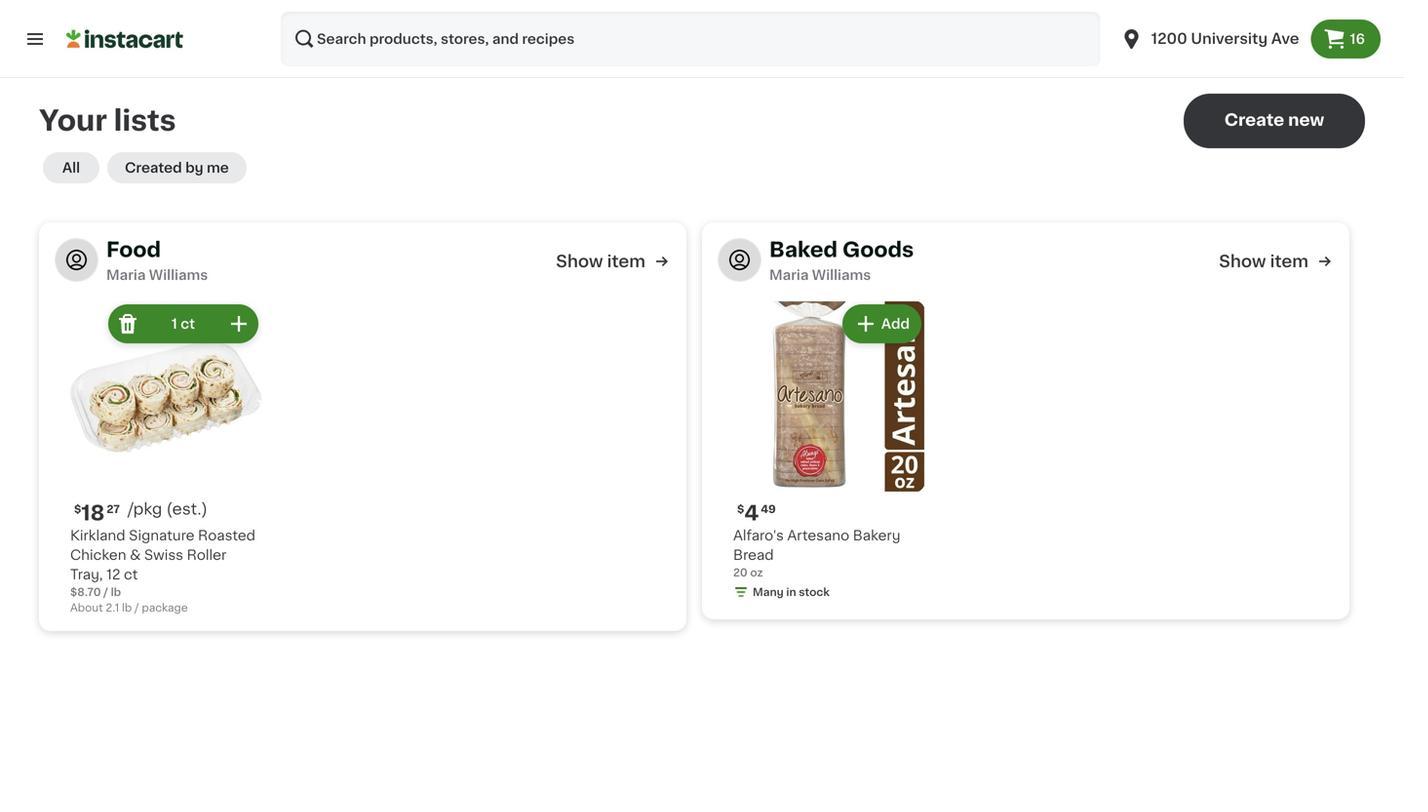 Task type: locate. For each thing, give the bounding box(es) containing it.
stock
[[799, 587, 830, 598]]

by
[[185, 161, 204, 175]]

show
[[556, 253, 603, 270], [1220, 253, 1267, 270]]

1200
[[1152, 32, 1188, 46]]

1 horizontal spatial show
[[1220, 253, 1267, 270]]

1 vertical spatial lb
[[122, 602, 132, 613]]

2 product group from the left
[[734, 300, 926, 604]]

2 williams from the left
[[812, 268, 871, 282]]

oz
[[751, 567, 763, 578]]

$ 18 27 /pkg (est.)
[[74, 501, 208, 523]]

maria down the baked
[[770, 268, 809, 282]]

20
[[734, 567, 748, 578]]

ct right 12
[[124, 568, 138, 581]]

1200 university ave button
[[1121, 12, 1300, 66]]

increment quantity of kirkland signature roasted chicken & swiss roller tray, 12 ct image
[[227, 312, 251, 336]]

1 show from the left
[[556, 253, 603, 270]]

0 vertical spatial /
[[104, 587, 108, 598]]

/
[[104, 587, 108, 598], [135, 602, 139, 613]]

lb
[[111, 587, 121, 598], [122, 602, 132, 613]]

add button
[[845, 306, 920, 341]]

1 $ from the left
[[74, 504, 81, 515]]

williams down goods
[[812, 268, 871, 282]]

1 horizontal spatial show item
[[1220, 253, 1309, 270]]

1 horizontal spatial product group
[[734, 300, 926, 604]]

product group for goods
[[734, 300, 926, 604]]

ct inside kirkland signature roasted chicken & swiss roller tray, 12 ct $8.70 / lb about 2.1 lb / package
[[124, 568, 138, 581]]

$ left 49
[[738, 504, 745, 515]]

1 williams from the left
[[149, 268, 208, 282]]

product group containing 4
[[734, 300, 926, 604]]

item for food
[[607, 253, 646, 270]]

many
[[753, 587, 784, 598]]

$18.27 per package (estimated) element
[[70, 500, 262, 526]]

0 horizontal spatial show item
[[556, 253, 646, 270]]

/ up 2.1
[[104, 587, 108, 598]]

me
[[207, 161, 229, 175]]

lb right 2.1
[[122, 602, 132, 613]]

0 vertical spatial lb
[[111, 587, 121, 598]]

create
[[1225, 112, 1285, 128]]

1 maria from the left
[[106, 268, 146, 282]]

&
[[130, 548, 141, 562]]

williams up 1
[[149, 268, 208, 282]]

$
[[74, 504, 81, 515], [738, 504, 745, 515]]

2 show item from the left
[[1220, 253, 1309, 270]]

maria inside "food maria williams"
[[106, 268, 146, 282]]

show item for food
[[556, 253, 646, 270]]

/ right 2.1
[[135, 602, 139, 613]]

maria inside baked goods maria williams
[[770, 268, 809, 282]]

0 horizontal spatial lb
[[111, 587, 121, 598]]

all
[[62, 161, 80, 175]]

2 $ from the left
[[738, 504, 745, 515]]

maria down food
[[106, 268, 146, 282]]

show for baked goods
[[1220, 253, 1267, 270]]

1 horizontal spatial williams
[[812, 268, 871, 282]]

williams
[[149, 268, 208, 282], [812, 268, 871, 282]]

1 horizontal spatial $
[[738, 504, 745, 515]]

all button
[[43, 152, 100, 183]]

baked goods maria williams
[[770, 239, 914, 282]]

new
[[1289, 112, 1325, 128]]

food
[[106, 239, 161, 260]]

Search field
[[281, 12, 1101, 66]]

0 horizontal spatial /
[[104, 587, 108, 598]]

swiss
[[144, 548, 183, 562]]

package
[[142, 602, 188, 613]]

0 horizontal spatial maria
[[106, 268, 146, 282]]

49
[[761, 504, 776, 515]]

0 horizontal spatial show
[[556, 253, 603, 270]]

1 item from the left
[[607, 253, 646, 270]]

$ inside $ 18 27 /pkg (est.)
[[74, 504, 81, 515]]

$ inside $ 4 49
[[738, 504, 745, 515]]

kirkland signature roasted chicken & swiss roller tray, 12 ct $8.70 / lb about 2.1 lb / package
[[70, 529, 256, 613]]

1 horizontal spatial ct
[[181, 317, 195, 331]]

ct right 1
[[181, 317, 195, 331]]

1 vertical spatial ct
[[124, 568, 138, 581]]

roller
[[187, 548, 227, 562]]

2 show from the left
[[1220, 253, 1267, 270]]

1 horizontal spatial /
[[135, 602, 139, 613]]

lb up 2.1
[[111, 587, 121, 598]]

16 button
[[1312, 20, 1381, 59]]

ct
[[181, 317, 195, 331], [124, 568, 138, 581]]

created by me
[[125, 161, 229, 175]]

product group
[[70, 300, 262, 616], [734, 300, 926, 604]]

1 vertical spatial /
[[135, 602, 139, 613]]

0 horizontal spatial item
[[607, 253, 646, 270]]

0 horizontal spatial ct
[[124, 568, 138, 581]]

item
[[607, 253, 646, 270], [1271, 253, 1309, 270]]

show item
[[556, 253, 646, 270], [1220, 253, 1309, 270]]

1 horizontal spatial maria
[[770, 268, 809, 282]]

0 horizontal spatial williams
[[149, 268, 208, 282]]

0 horizontal spatial $
[[74, 504, 81, 515]]

maria
[[106, 268, 146, 282], [770, 268, 809, 282]]

27
[[107, 504, 120, 515]]

0 vertical spatial ct
[[181, 317, 195, 331]]

1 horizontal spatial item
[[1271, 253, 1309, 270]]

ave
[[1272, 32, 1300, 46]]

1200 university ave button
[[1109, 12, 1312, 66]]

roasted
[[198, 529, 256, 542]]

$ 4 49
[[738, 503, 776, 523]]

None search field
[[281, 12, 1101, 66]]

1 product group from the left
[[70, 300, 262, 616]]

$ for 18
[[74, 504, 81, 515]]

remove kirkland signature roasted chicken & swiss roller tray, 12 ct image
[[116, 312, 140, 336]]

1
[[172, 317, 177, 331]]

2 maria from the left
[[770, 268, 809, 282]]

in
[[787, 587, 797, 598]]

tray,
[[70, 568, 103, 581]]

1 show item from the left
[[556, 253, 646, 270]]

0 horizontal spatial product group
[[70, 300, 262, 616]]

university
[[1192, 32, 1268, 46]]

2 item from the left
[[1271, 253, 1309, 270]]

product group containing 18
[[70, 300, 262, 616]]

$ up kirkland
[[74, 504, 81, 515]]

1 ct
[[172, 317, 195, 331]]



Task type: describe. For each thing, give the bounding box(es) containing it.
williams inside "food maria williams"
[[149, 268, 208, 282]]

food maria williams
[[106, 239, 208, 282]]

chicken
[[70, 548, 126, 562]]

1 horizontal spatial lb
[[122, 602, 132, 613]]

/pkg
[[128, 501, 162, 517]]

(est.)
[[166, 501, 208, 517]]

alfaro's
[[734, 529, 784, 542]]

item for baked goods
[[1271, 253, 1309, 270]]

lists
[[114, 107, 176, 135]]

product group for maria
[[70, 300, 262, 616]]

4
[[745, 503, 759, 523]]

your lists
[[39, 107, 176, 135]]

1200 university ave
[[1152, 32, 1300, 46]]

create new
[[1225, 112, 1325, 128]]

created by me button
[[107, 152, 247, 183]]

create new button
[[1184, 94, 1366, 148]]

16
[[1351, 32, 1366, 46]]

many in stock
[[753, 587, 830, 598]]

instacart logo image
[[66, 27, 183, 51]]

bread
[[734, 548, 774, 562]]

$8.70
[[70, 587, 101, 598]]

signature
[[129, 529, 195, 542]]

$ for 4
[[738, 504, 745, 515]]

williams inside baked goods maria williams
[[812, 268, 871, 282]]

artesano
[[788, 529, 850, 542]]

your
[[39, 107, 107, 135]]

18
[[81, 503, 105, 523]]

12
[[106, 568, 120, 581]]

kirkland
[[70, 529, 125, 542]]

show for food
[[556, 253, 603, 270]]

2.1
[[106, 602, 119, 613]]

goods
[[843, 239, 914, 260]]

add
[[882, 317, 910, 331]]

baked
[[770, 239, 838, 260]]

alfaro's artesano bakery bread 20 oz
[[734, 529, 901, 578]]

created
[[125, 161, 182, 175]]

about
[[70, 602, 103, 613]]

bakery
[[853, 529, 901, 542]]

show item for baked goods
[[1220, 253, 1309, 270]]



Task type: vqa. For each thing, say whether or not it's contained in the screenshot.
1200 University Ave popup button
yes



